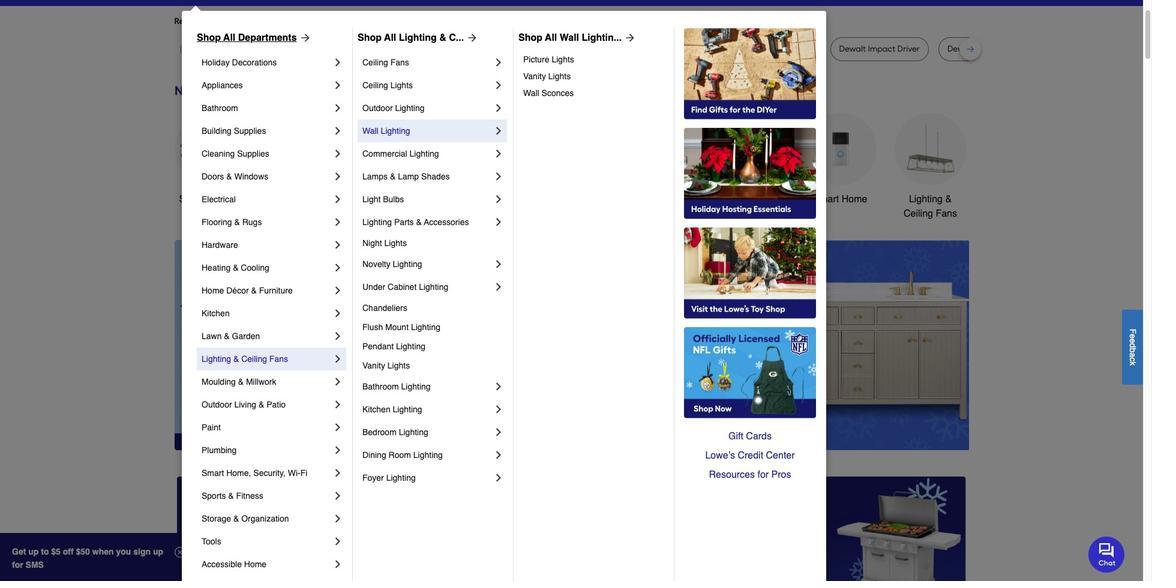 Task type: describe. For each thing, give the bounding box(es) containing it.
bathroom lighting
[[363, 382, 431, 391]]

foyer
[[363, 473, 384, 483]]

dewalt drill
[[690, 44, 733, 54]]

holiday decorations link
[[202, 51, 332, 74]]

arrow right image inside shop all lighting & c... link
[[464, 32, 479, 44]]

0 horizontal spatial vanity lights
[[363, 361, 410, 370]]

flush mount lighting link
[[363, 318, 505, 337]]

get up to 2 free select tools or batteries when you buy 1 with select purchases. image
[[177, 477, 427, 581]]

paint
[[202, 423, 221, 432]]

wall for sconces
[[524, 88, 540, 98]]

wall lighting
[[363, 126, 410, 136]]

wi-
[[288, 468, 301, 478]]

get up to $5 off $50 when you sign up for sms
[[12, 547, 163, 570]]

credit
[[738, 450, 764, 461]]

moulding & millwork link
[[202, 370, 332, 393]]

shop for shop all wall lightin...
[[519, 32, 543, 43]]

scroll to item #4 image
[[704, 429, 733, 433]]

pendant lighting link
[[363, 337, 505, 356]]

electrical
[[202, 195, 236, 204]]

d
[[1129, 343, 1138, 348]]

chevron right image for lighting parts & accessories
[[493, 216, 505, 228]]

sign
[[133, 547, 151, 557]]

$5
[[51, 547, 61, 557]]

christmas decorations link
[[445, 113, 517, 221]]

chevron right image for bathroom lighting
[[493, 381, 505, 393]]

c
[[1129, 357, 1138, 361]]

scroll to item #2 image
[[646, 429, 675, 433]]

chevron right image for kitchen
[[332, 307, 344, 319]]

shop all deals
[[179, 194, 242, 205]]

ceiling lights link
[[363, 74, 493, 97]]

holiday
[[202, 58, 230, 67]]

kitchen lighting
[[363, 405, 422, 414]]

accessible home
[[202, 560, 267, 569]]

sconces
[[542, 88, 574, 98]]

1 e from the top
[[1129, 334, 1138, 338]]

3 bit from the left
[[586, 44, 596, 54]]

décor
[[226, 286, 249, 295]]

home,
[[226, 468, 251, 478]]

recommended
[[174, 16, 232, 26]]

2 drill from the left
[[570, 44, 584, 54]]

bathroom lighting link
[[363, 375, 493, 398]]

decorations for christmas
[[455, 208, 506, 219]]

shop for shop all lighting & c...
[[358, 32, 382, 43]]

dewalt for dewalt drill bit set
[[948, 44, 975, 54]]

chevron right image for building supplies
[[332, 125, 344, 137]]

doors
[[202, 172, 224, 181]]

home décor & furniture link
[[202, 279, 332, 302]]

when
[[92, 547, 114, 557]]

impact for impact driver bit
[[479, 44, 506, 54]]

for inside the get up to $5 off $50 when you sign up for sms
[[12, 560, 23, 570]]

up to 30 percent off select grills and accessories. image
[[716, 477, 967, 581]]

building
[[202, 126, 232, 136]]

a
[[1129, 352, 1138, 357]]

scroll to item #3 image
[[675, 429, 704, 433]]

dining room lighting
[[363, 450, 443, 460]]

wall for lighting
[[363, 126, 379, 136]]

0 horizontal spatial bathroom link
[[202, 97, 332, 119]]

chevron right image for lamps & lamp shades
[[493, 171, 505, 183]]

officially licensed n f l gifts. shop now. image
[[684, 327, 817, 418]]

supplies for cleaning supplies
[[237, 149, 270, 159]]

ceiling lights
[[363, 80, 413, 90]]

outdoor living & patio link
[[202, 393, 332, 416]]

christmas
[[459, 194, 502, 205]]

appliances
[[202, 80, 243, 90]]

accessible
[[202, 560, 242, 569]]

1 horizontal spatial tools
[[379, 194, 402, 205]]

1 set from the left
[[598, 44, 610, 54]]

chevron right image for bathroom
[[332, 102, 344, 114]]

shades
[[422, 172, 450, 181]]

lighting parts & accessories link
[[363, 211, 493, 234]]

0 horizontal spatial lighting & ceiling fans
[[202, 354, 288, 364]]

all for deals
[[204, 194, 214, 205]]

lights for ceiling lights link on the top of the page
[[391, 80, 413, 90]]

novelty lighting
[[363, 259, 422, 269]]

2 e from the top
[[1129, 338, 1138, 343]]

ceiling inside lighting & ceiling fans
[[904, 208, 934, 219]]

home for accessible home
[[244, 560, 267, 569]]

heating & cooling link
[[202, 256, 332, 279]]

lighting parts & accessories
[[363, 217, 469, 227]]

more suggestions for you
[[307, 16, 404, 26]]

novelty
[[363, 259, 391, 269]]

0 vertical spatial vanity lights
[[524, 71, 571, 81]]

under cabinet lighting link
[[363, 276, 493, 298]]

up to 40 percent off select vanities. plus get free local delivery on select vanities. image
[[396, 240, 978, 450]]

chevron right image for moulding & millwork
[[332, 376, 344, 388]]

& inside outdoor tools & equipment
[[689, 194, 695, 205]]

sports & fitness
[[202, 491, 263, 501]]

smart for smart home
[[814, 194, 840, 205]]

flooring & rugs link
[[202, 211, 332, 234]]

outdoor lighting link
[[363, 97, 493, 119]]

outdoor lighting
[[363, 103, 425, 113]]

resources
[[709, 470, 755, 480]]

all for departments
[[223, 32, 236, 43]]

bit for impact driver bit
[[532, 44, 542, 54]]

suggestions
[[329, 16, 376, 26]]

chevron right image for storage & organization
[[332, 513, 344, 525]]

wall sconces link
[[524, 85, 666, 101]]

lights for picture lights link
[[552, 55, 574, 64]]

lawn & garden
[[202, 331, 260, 341]]

picture lights
[[524, 55, 574, 64]]

1 up from the left
[[28, 547, 39, 557]]

chevron right image for lawn & garden
[[332, 330, 344, 342]]

flush mount lighting
[[363, 322, 441, 332]]

lightin...
[[582, 32, 622, 43]]

lowe's credit center
[[706, 450, 795, 461]]

home for smart home
[[842, 194, 868, 205]]

recommended searches for you
[[174, 16, 298, 26]]

chevron right image for foyer lighting
[[493, 472, 505, 484]]

deals
[[217, 194, 242, 205]]

chevron right image for novelty lighting
[[493, 258, 505, 270]]

chat invite button image
[[1089, 536, 1126, 573]]

furniture
[[259, 286, 293, 295]]

smart for smart home, security, wi-fi
[[202, 468, 224, 478]]

up to 35 percent off select small appliances. image
[[447, 477, 697, 581]]

cleaning supplies
[[202, 149, 270, 159]]

bulbs
[[383, 195, 404, 204]]

room
[[389, 450, 411, 460]]

security,
[[254, 468, 286, 478]]

ceiling inside ceiling lights link
[[363, 80, 388, 90]]

holiday hosting essentials. image
[[684, 128, 817, 219]]

2 horizontal spatial bathroom
[[730, 194, 772, 205]]

arrow right image for shop all departments
[[297, 32, 311, 44]]

searches
[[234, 16, 269, 26]]

for right suggestions
[[378, 16, 389, 26]]

bedroom lighting link
[[363, 421, 493, 444]]

christmas decorations
[[455, 194, 506, 219]]

chevron right image for electrical
[[332, 193, 344, 205]]

0 vertical spatial lighting & ceiling fans
[[904, 194, 958, 219]]

lights up sconces
[[549, 71, 571, 81]]

chevron right image for outdoor living & patio
[[332, 399, 344, 411]]

chevron right image for commercial lighting
[[493, 148, 505, 160]]

commercial
[[363, 149, 407, 159]]

lawn
[[202, 331, 222, 341]]

for left pros
[[758, 470, 769, 480]]

3 impact from the left
[[868, 44, 896, 54]]

bit for dewalt drill bit set
[[993, 44, 1003, 54]]

outdoor for outdoor tools & equipment
[[626, 194, 661, 205]]

commercial lighting link
[[363, 142, 493, 165]]

wall sconces
[[524, 88, 574, 98]]

chevron right image for light bulbs
[[493, 193, 505, 205]]

storage & organization
[[202, 514, 289, 524]]

driver for impact driver
[[790, 44, 812, 54]]

wall lighting link
[[363, 119, 493, 142]]

mount
[[386, 322, 409, 332]]

smart home, security, wi-fi
[[202, 468, 308, 478]]

bit for dewalt drill bit
[[361, 44, 370, 54]]

f e e d b a c k button
[[1123, 310, 1144, 385]]

chevron right image for wall lighting
[[493, 125, 505, 137]]



Task type: locate. For each thing, give the bounding box(es) containing it.
chevron right image for heating & cooling
[[332, 262, 344, 274]]

1 horizontal spatial impact
[[760, 44, 788, 54]]

all right shop
[[204, 194, 214, 205]]

0 horizontal spatial outdoor
[[202, 400, 232, 409]]

all up the ceiling fans
[[384, 32, 396, 43]]

plumbing
[[202, 446, 237, 455]]

lights down 'arrow left' 'icon'
[[388, 361, 410, 370]]

2 up from the left
[[153, 547, 163, 557]]

more suggestions for you link
[[307, 16, 414, 28]]

1 vertical spatial decorations
[[455, 208, 506, 219]]

k
[[1129, 361, 1138, 366]]

more
[[307, 16, 327, 26]]

up right sign
[[153, 547, 163, 557]]

drill for dewalt drill bit set
[[977, 44, 991, 54]]

f e e d b a c k
[[1129, 329, 1138, 366]]

1 horizontal spatial lighting & ceiling fans
[[904, 194, 958, 219]]

outdoor up wall lighting
[[363, 103, 393, 113]]

home inside smart home link
[[842, 194, 868, 205]]

kitchen for kitchen lighting
[[363, 405, 391, 414]]

1 vertical spatial vanity
[[363, 361, 385, 370]]

0 vertical spatial arrow right image
[[464, 32, 479, 44]]

0 horizontal spatial bathroom
[[202, 103, 238, 113]]

shop all departments
[[197, 32, 297, 43]]

0 horizontal spatial tools
[[202, 537, 221, 546]]

under cabinet lighting
[[363, 282, 449, 292]]

lamp
[[398, 172, 419, 181]]

2 horizontal spatial driver
[[898, 44, 920, 54]]

1 vertical spatial arrow right image
[[947, 345, 959, 357]]

dewalt for dewalt drill bit
[[316, 44, 342, 54]]

1 horizontal spatial you
[[390, 16, 404, 26]]

you left more
[[284, 16, 298, 26]]

decorations for holiday
[[232, 58, 277, 67]]

0 horizontal spatial shop
[[197, 32, 221, 43]]

f
[[1129, 329, 1138, 334]]

2 driver from the left
[[790, 44, 812, 54]]

0 vertical spatial outdoor
[[363, 103, 393, 113]]

1 vertical spatial supplies
[[237, 149, 270, 159]]

lamps
[[363, 172, 388, 181]]

0 horizontal spatial lighting & ceiling fans link
[[202, 348, 332, 370]]

1 horizontal spatial kitchen
[[363, 405, 391, 414]]

lights up outdoor lighting
[[391, 80, 413, 90]]

night lights link
[[363, 234, 505, 253]]

1 horizontal spatial home
[[244, 560, 267, 569]]

0 vertical spatial vanity
[[524, 71, 546, 81]]

& inside 'link'
[[416, 217, 422, 227]]

chandeliers link
[[363, 298, 505, 318]]

scroll to item #5 element
[[733, 427, 764, 435]]

drill for dewalt drill
[[718, 44, 733, 54]]

1 vertical spatial lighting & ceiling fans
[[202, 354, 288, 364]]

None search field
[[447, 0, 775, 7]]

0 horizontal spatial tools link
[[202, 530, 332, 553]]

dewalt for dewalt impact driver
[[840, 44, 866, 54]]

patio
[[267, 400, 286, 409]]

drill bit set
[[570, 44, 610, 54]]

chevron right image for home décor & furniture
[[332, 285, 344, 297]]

gift cards link
[[684, 427, 817, 446]]

home inside accessible home link
[[244, 560, 267, 569]]

1 vertical spatial home
[[202, 286, 224, 295]]

tools inside outdoor tools & equipment
[[664, 194, 686, 205]]

night
[[363, 238, 382, 248]]

0 horizontal spatial decorations
[[232, 58, 277, 67]]

0 vertical spatial lighting & ceiling fans link
[[895, 113, 967, 221]]

4 bit from the left
[[993, 44, 1003, 54]]

0 horizontal spatial fans
[[269, 354, 288, 364]]

chevron right image for paint
[[332, 421, 344, 434]]

1 horizontal spatial arrow right image
[[622, 32, 637, 44]]

chevron right image for dining room lighting
[[493, 449, 505, 461]]

1 you from the left
[[284, 16, 298, 26]]

1 horizontal spatial vanity lights link
[[524, 68, 666, 85]]

0 horizontal spatial set
[[598, 44, 610, 54]]

chevron right image for accessible home
[[332, 558, 344, 570]]

you up shop all lighting & c...
[[390, 16, 404, 26]]

2 horizontal spatial wall
[[560, 32, 579, 43]]

3 dewalt from the left
[[840, 44, 866, 54]]

arrow right image down more
[[297, 32, 311, 44]]

0 horizontal spatial kitchen
[[202, 309, 230, 318]]

drill
[[344, 44, 359, 54], [570, 44, 584, 54], [718, 44, 733, 54], [977, 44, 991, 54]]

2 arrow right image from the left
[[622, 32, 637, 44]]

0 vertical spatial smart
[[814, 194, 840, 205]]

living
[[234, 400, 256, 409]]

1 vertical spatial outdoor
[[626, 194, 661, 205]]

driver for impact driver bit
[[508, 44, 530, 54]]

lighting & ceiling fans link
[[895, 113, 967, 221], [202, 348, 332, 370]]

1 horizontal spatial wall
[[524, 88, 540, 98]]

pros
[[772, 470, 792, 480]]

1 arrow right image from the left
[[297, 32, 311, 44]]

chevron right image for appliances
[[332, 79, 344, 91]]

dewalt drill bit
[[316, 44, 370, 54]]

lights up the novelty lighting
[[385, 238, 407, 248]]

1 horizontal spatial arrow right image
[[947, 345, 959, 357]]

1 vertical spatial bathroom
[[730, 194, 772, 205]]

75 percent off all artificial christmas trees, holiday lights and more. image
[[0, 240, 396, 450]]

e up d
[[1129, 334, 1138, 338]]

vanity lights up wall sconces
[[524, 71, 571, 81]]

vanity lights link down the drill bit set
[[524, 68, 666, 85]]

picture
[[524, 55, 550, 64]]

0 horizontal spatial impact
[[479, 44, 506, 54]]

tools link
[[355, 113, 427, 207], [202, 530, 332, 553]]

0 horizontal spatial up
[[28, 547, 39, 557]]

0 horizontal spatial smart
[[202, 468, 224, 478]]

chevron right image for smart home, security, wi-fi
[[332, 467, 344, 479]]

impact for impact driver
[[760, 44, 788, 54]]

up left to
[[28, 547, 39, 557]]

2 you from the left
[[390, 16, 404, 26]]

wall left sconces
[[524, 88, 540, 98]]

1 vertical spatial lighting & ceiling fans link
[[202, 348, 332, 370]]

vanity down picture
[[524, 71, 546, 81]]

pendant
[[363, 342, 394, 351]]

2 vertical spatial wall
[[363, 126, 379, 136]]

1 vertical spatial vanity lights
[[363, 361, 410, 370]]

to
[[41, 547, 49, 557]]

storage & organization link
[[202, 507, 332, 530]]

for down get
[[12, 560, 23, 570]]

1 horizontal spatial outdoor
[[363, 103, 393, 113]]

1 vertical spatial tools link
[[202, 530, 332, 553]]

lamps & lamp shades link
[[363, 165, 493, 188]]

you for more suggestions for you
[[390, 16, 404, 26]]

1 horizontal spatial driver
[[790, 44, 812, 54]]

4 drill from the left
[[977, 44, 991, 54]]

for up departments
[[271, 16, 282, 26]]

dewalt for dewalt drill
[[690, 44, 716, 54]]

c...
[[449, 32, 464, 43]]

1 horizontal spatial bathroom
[[363, 382, 399, 391]]

impact driver bit
[[479, 44, 542, 54]]

resources for pros
[[709, 470, 792, 480]]

garden
[[232, 331, 260, 341]]

0 horizontal spatial vanity
[[363, 361, 385, 370]]

impact driver
[[760, 44, 812, 54]]

all down recommended searches for you
[[223, 32, 236, 43]]

0 vertical spatial kitchen
[[202, 309, 230, 318]]

2 impact from the left
[[760, 44, 788, 54]]

b
[[1129, 348, 1138, 352]]

0 vertical spatial vanity lights link
[[524, 68, 666, 85]]

off
[[63, 547, 74, 557]]

heating & cooling
[[202, 263, 270, 273]]

1 horizontal spatial fans
[[391, 58, 409, 67]]

lowe's
[[706, 450, 735, 461]]

tools
[[379, 194, 402, 205], [664, 194, 686, 205], [202, 537, 221, 546]]

shop all lighting & c...
[[358, 32, 464, 43]]

all inside "link"
[[204, 194, 214, 205]]

supplies up windows
[[237, 149, 270, 159]]

0 horizontal spatial wall
[[363, 126, 379, 136]]

2 vertical spatial fans
[[269, 354, 288, 364]]

find gifts for the diyer. image
[[684, 28, 817, 119]]

chevron right image for flooring & rugs
[[332, 216, 344, 228]]

doors & windows link
[[202, 165, 332, 188]]

home décor & furniture
[[202, 286, 293, 295]]

1 vertical spatial vanity lights link
[[363, 356, 505, 375]]

shop these last-minute gifts. $99 or less. quantities are limited and won't last. image
[[174, 240, 368, 450]]

tools down storage
[[202, 537, 221, 546]]

decorations down 'shop all departments' link
[[232, 58, 277, 67]]

2 horizontal spatial fans
[[936, 208, 958, 219]]

chevron right image for tools
[[332, 536, 344, 548]]

chevron right image for sports & fitness
[[332, 490, 344, 502]]

1 driver from the left
[[508, 44, 530, 54]]

arrow right image
[[297, 32, 311, 44], [622, 32, 637, 44]]

0 horizontal spatial driver
[[508, 44, 530, 54]]

fi
[[301, 468, 308, 478]]

shop down recommended
[[197, 32, 221, 43]]

impact
[[479, 44, 506, 54], [760, 44, 788, 54], [868, 44, 896, 54]]

&
[[440, 32, 447, 43], [226, 172, 232, 181], [390, 172, 396, 181], [689, 194, 695, 205], [946, 194, 952, 205], [234, 217, 240, 227], [416, 217, 422, 227], [233, 263, 239, 273], [251, 286, 257, 295], [224, 331, 230, 341], [234, 354, 239, 364], [238, 377, 244, 387], [259, 400, 264, 409], [228, 491, 234, 501], [234, 514, 239, 524]]

outdoor for outdoor living & patio
[[202, 400, 232, 409]]

arrow right image up picture lights link
[[622, 32, 637, 44]]

1 vertical spatial smart
[[202, 468, 224, 478]]

2 horizontal spatial home
[[842, 194, 868, 205]]

outdoor down "moulding"
[[202, 400, 232, 409]]

vanity lights link down the flush mount lighting link
[[363, 356, 505, 375]]

2 horizontal spatial impact
[[868, 44, 896, 54]]

chevron right image for ceiling lights
[[493, 79, 505, 91]]

1 impact from the left
[[479, 44, 506, 54]]

bit
[[361, 44, 370, 54], [532, 44, 542, 54], [586, 44, 596, 54], [993, 44, 1003, 54]]

1 shop from the left
[[197, 32, 221, 43]]

kitchen up lawn
[[202, 309, 230, 318]]

cleaning
[[202, 149, 235, 159]]

smart home, security, wi-fi link
[[202, 462, 332, 485]]

outdoor living & patio
[[202, 400, 286, 409]]

chevron right image
[[493, 102, 505, 114], [493, 125, 505, 137], [493, 148, 505, 160], [332, 171, 344, 183], [493, 193, 505, 205], [493, 258, 505, 270], [332, 262, 344, 274], [493, 281, 505, 293], [332, 285, 344, 297], [332, 307, 344, 319], [332, 330, 344, 342], [332, 376, 344, 388], [493, 381, 505, 393], [332, 399, 344, 411], [332, 421, 344, 434], [493, 426, 505, 438], [493, 449, 505, 461], [332, 467, 344, 479], [493, 472, 505, 484], [332, 490, 344, 502], [332, 513, 344, 525], [332, 536, 344, 548], [332, 558, 344, 570]]

decorations down christmas
[[455, 208, 506, 219]]

chevron right image for kitchen lighting
[[493, 403, 505, 415]]

chevron right image for plumbing
[[332, 444, 344, 456]]

smart home
[[814, 194, 868, 205]]

outdoor tools & equipment link
[[625, 113, 697, 221]]

chevron right image for lighting & ceiling fans
[[332, 353, 344, 365]]

doors & windows
[[202, 172, 269, 181]]

supplies up cleaning supplies
[[234, 126, 266, 136]]

1 vertical spatial fans
[[936, 208, 958, 219]]

new deals every day during 25 days of deals image
[[174, 80, 969, 101]]

supplies for building supplies
[[234, 126, 266, 136]]

shop for shop all departments
[[197, 32, 221, 43]]

2 dewalt from the left
[[690, 44, 716, 54]]

wall down recommended searches for you heading
[[560, 32, 579, 43]]

tools up parts
[[379, 194, 402, 205]]

2 horizontal spatial outdoor
[[626, 194, 661, 205]]

1 dewalt from the left
[[316, 44, 342, 54]]

ceiling inside ceiling fans link
[[363, 58, 388, 67]]

kitchen for kitchen
[[202, 309, 230, 318]]

0 vertical spatial wall
[[560, 32, 579, 43]]

visit the lowe's toy shop. image
[[684, 228, 817, 319]]

2 horizontal spatial tools
[[664, 194, 686, 205]]

dewalt impact driver
[[840, 44, 920, 54]]

2 horizontal spatial shop
[[519, 32, 543, 43]]

kitchen lighting link
[[363, 398, 493, 421]]

you for recommended searches for you
[[284, 16, 298, 26]]

chevron right image for cleaning supplies
[[332, 148, 344, 160]]

4 dewalt from the left
[[948, 44, 975, 54]]

home
[[842, 194, 868, 205], [202, 286, 224, 295], [244, 560, 267, 569]]

arrow right image
[[464, 32, 479, 44], [947, 345, 959, 357]]

3 drill from the left
[[718, 44, 733, 54]]

e up b
[[1129, 338, 1138, 343]]

2 set from the left
[[1005, 44, 1017, 54]]

0 vertical spatial bathroom
[[202, 103, 238, 113]]

resources for pros link
[[684, 465, 817, 485]]

vanity lights
[[524, 71, 571, 81], [363, 361, 410, 370]]

1 horizontal spatial bathroom link
[[715, 113, 787, 207]]

vanity lights down pendant lighting
[[363, 361, 410, 370]]

$50
[[76, 547, 90, 557]]

1 horizontal spatial lighting & ceiling fans link
[[895, 113, 967, 221]]

vanity down pendant
[[363, 361, 385, 370]]

1 bit from the left
[[361, 44, 370, 54]]

outdoor for outdoor lighting
[[363, 103, 393, 113]]

1 horizontal spatial shop
[[358, 32, 382, 43]]

smart inside smart home link
[[814, 194, 840, 205]]

all for lighting
[[384, 32, 396, 43]]

windows
[[234, 172, 269, 181]]

ceiling fans
[[363, 58, 409, 67]]

plumbing link
[[202, 439, 332, 462]]

lights for night lights link on the left
[[385, 238, 407, 248]]

1 horizontal spatial decorations
[[455, 208, 506, 219]]

outdoor tools & equipment
[[626, 194, 695, 219]]

0 horizontal spatial arrow right image
[[464, 32, 479, 44]]

0 vertical spatial decorations
[[232, 58, 277, 67]]

all up picture lights
[[545, 32, 557, 43]]

smart inside smart home, security, wi-fi link
[[202, 468, 224, 478]]

wall
[[560, 32, 579, 43], [524, 88, 540, 98], [363, 126, 379, 136]]

lights down shop all wall lightin...
[[552, 55, 574, 64]]

you
[[116, 547, 131, 557]]

arrow right image for shop all wall lightin...
[[622, 32, 637, 44]]

kitchen up bedroom
[[363, 405, 391, 414]]

dining
[[363, 450, 386, 460]]

shop all lighting & c... link
[[358, 31, 479, 45]]

light bulbs
[[363, 195, 404, 204]]

2 vertical spatial bathroom
[[363, 382, 399, 391]]

bedroom
[[363, 427, 397, 437]]

drill for dewalt drill bit
[[344, 44, 359, 54]]

chevron right image for doors & windows
[[332, 171, 344, 183]]

0 vertical spatial supplies
[[234, 126, 266, 136]]

1 vertical spatial kitchen
[[363, 405, 391, 414]]

0 vertical spatial tools link
[[355, 113, 427, 207]]

arrow left image
[[398, 345, 410, 357]]

chevron right image for hardware
[[332, 239, 344, 251]]

all for wall
[[545, 32, 557, 43]]

flush
[[363, 322, 383, 332]]

sms
[[26, 560, 44, 570]]

3 shop from the left
[[519, 32, 543, 43]]

2 vertical spatial outdoor
[[202, 400, 232, 409]]

bathroom
[[202, 103, 238, 113], [730, 194, 772, 205], [363, 382, 399, 391]]

0 vertical spatial home
[[842, 194, 868, 205]]

get
[[12, 547, 26, 557]]

1 horizontal spatial set
[[1005, 44, 1017, 54]]

outdoor up equipment
[[626, 194, 661, 205]]

chevron right image
[[332, 56, 344, 68], [493, 56, 505, 68], [332, 79, 344, 91], [493, 79, 505, 91], [332, 102, 344, 114], [332, 125, 344, 137], [332, 148, 344, 160], [493, 171, 505, 183], [332, 193, 344, 205], [332, 216, 344, 228], [493, 216, 505, 228], [332, 239, 344, 251], [332, 353, 344, 365], [493, 403, 505, 415], [332, 444, 344, 456]]

1 drill from the left
[[344, 44, 359, 54]]

shop all wall lightin...
[[519, 32, 622, 43]]

ceiling fans link
[[363, 51, 493, 74]]

chevron right image for bedroom lighting
[[493, 426, 505, 438]]

lighting inside lighting & ceiling fans
[[910, 194, 943, 205]]

outdoor inside outdoor tools & equipment
[[626, 194, 661, 205]]

0 horizontal spatial you
[[284, 16, 298, 26]]

chevron right image for under cabinet lighting
[[493, 281, 505, 293]]

wall up commercial
[[363, 126, 379, 136]]

chevron right image for holiday decorations
[[332, 56, 344, 68]]

home inside home décor & furniture link
[[202, 286, 224, 295]]

shop up picture
[[519, 32, 543, 43]]

0 vertical spatial fans
[[391, 58, 409, 67]]

2 bit from the left
[[532, 44, 542, 54]]

hardware link
[[202, 234, 332, 256]]

tools up equipment
[[664, 194, 686, 205]]

arrow right image inside shop all wall lightin... link
[[622, 32, 637, 44]]

0 horizontal spatial vanity lights link
[[363, 356, 505, 375]]

1 horizontal spatial up
[[153, 547, 163, 557]]

3 driver from the left
[[898, 44, 920, 54]]

2 vertical spatial home
[[244, 560, 267, 569]]

commercial lighting
[[363, 149, 439, 159]]

shop down more suggestions for you link
[[358, 32, 382, 43]]

1 vertical spatial wall
[[524, 88, 540, 98]]

0 horizontal spatial arrow right image
[[297, 32, 311, 44]]

1 horizontal spatial vanity
[[524, 71, 546, 81]]

accessible home link
[[202, 553, 332, 576]]

e
[[1129, 334, 1138, 338], [1129, 338, 1138, 343]]

1 horizontal spatial vanity lights
[[524, 71, 571, 81]]

lamps & lamp shades
[[363, 172, 450, 181]]

1 horizontal spatial tools link
[[355, 113, 427, 207]]

arrow right image inside 'shop all departments' link
[[297, 32, 311, 44]]

1 horizontal spatial smart
[[814, 194, 840, 205]]

vanity
[[524, 71, 546, 81], [363, 361, 385, 370]]

0 horizontal spatial home
[[202, 286, 224, 295]]

recommended searches for you heading
[[174, 16, 969, 28]]

storage
[[202, 514, 231, 524]]

chevron right image for outdoor lighting
[[493, 102, 505, 114]]

chevron right image for ceiling fans
[[493, 56, 505, 68]]

2 shop from the left
[[358, 32, 382, 43]]



Task type: vqa. For each thing, say whether or not it's contained in the screenshot.
OUT to the top
no



